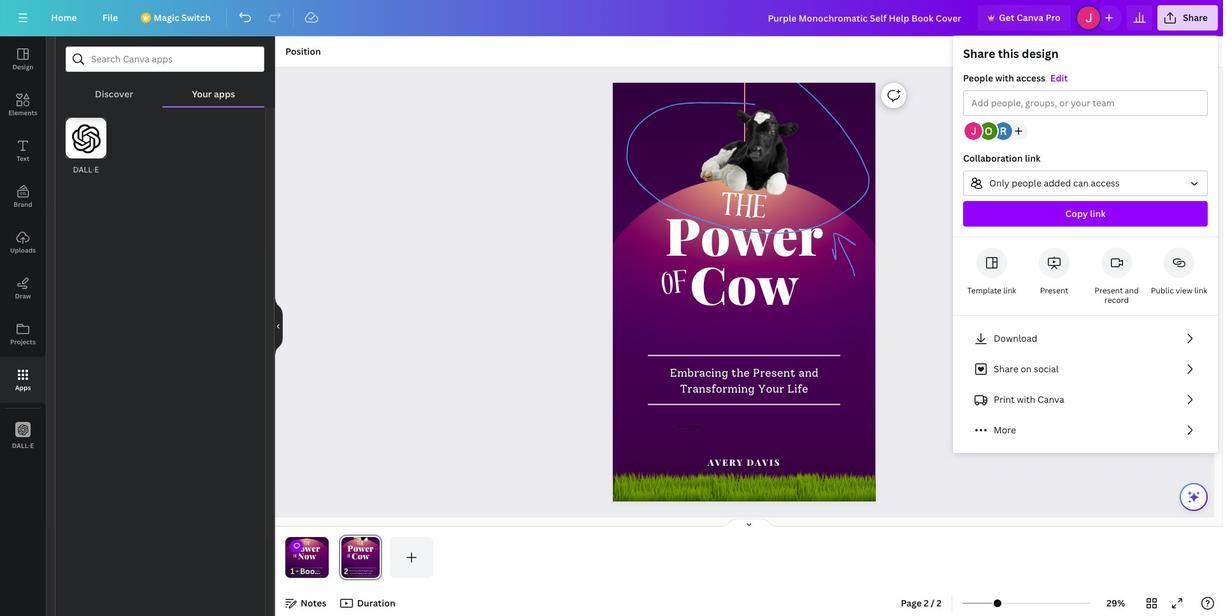 Task type: describe. For each thing, give the bounding box(es) containing it.
share for share
[[1183, 11, 1208, 24]]

share this design
[[963, 46, 1059, 61]]

side panel tab list
[[0, 36, 46, 459]]

text
[[16, 154, 29, 163]]

view
[[1176, 285, 1193, 296]]

duration button
[[337, 594, 401, 614]]

draw
[[15, 292, 31, 301]]

public view link
[[1151, 285, 1208, 296]]

1 vertical spatial transforming
[[297, 573, 309, 575]]

link for template link
[[1004, 285, 1016, 296]]

design button
[[0, 36, 46, 82]]

copy
[[1066, 208, 1088, 220]]

get canva pro button
[[978, 5, 1071, 31]]

1 horizontal spatial your
[[309, 573, 314, 575]]

draw button
[[0, 266, 46, 312]]

1 vertical spatial your
[[758, 382, 785, 396]]

1 horizontal spatial dall·e
[[73, 164, 99, 175]]

page 2 image
[[339, 538, 382, 579]]

copy link button
[[963, 201, 1208, 227]]

canva assistant image
[[1186, 490, 1202, 505]]

get canva pro
[[999, 11, 1061, 24]]

magic switch button
[[133, 5, 221, 31]]

of the
[[293, 540, 311, 562]]

cow
[[690, 249, 799, 318]]

projects
[[10, 338, 36, 347]]

only people added can access
[[989, 177, 1120, 189]]

o button
[[978, 121, 999, 141]]

share for share this design
[[963, 46, 996, 61]]

this
[[998, 46, 1019, 61]]

added
[[1044, 177, 1071, 189]]

notes button
[[280, 594, 332, 614]]

1 horizontal spatial embracing the present and transforming your life
[[670, 367, 819, 396]]

serif
[[684, 425, 690, 429]]

present inside present and record
[[1095, 285, 1123, 296]]

dm
[[679, 425, 683, 429]]

position
[[285, 45, 321, 57]]

0 horizontal spatial embracing the present and transforming your life
[[295, 570, 319, 575]]

page 2 / 2 button
[[896, 594, 947, 614]]

share button
[[1158, 5, 1218, 31]]

0 vertical spatial transforming
[[680, 382, 755, 396]]

29%
[[1107, 598, 1125, 610]]

print with canva
[[994, 394, 1064, 406]]

design
[[12, 62, 33, 71]]

brand
[[14, 200, 32, 209]]

more
[[994, 424, 1016, 436]]

home link
[[41, 5, 87, 31]]

2 vertical spatial and
[[316, 570, 319, 573]]

1 horizontal spatial embracing
[[670, 367, 729, 380]]

collaboration link
[[963, 152, 1041, 164]]

public
[[1151, 285, 1174, 296]]

projects button
[[0, 312, 46, 357]]

people
[[1012, 177, 1042, 189]]

apps
[[15, 384, 31, 392]]

collaboration
[[963, 152, 1023, 164]]

avery
[[708, 457, 744, 468]]

power now
[[294, 543, 320, 562]]

duration
[[357, 598, 395, 610]]

Design title text field
[[758, 5, 973, 31]]

1 vertical spatial canva
[[1038, 394, 1064, 406]]

share on social button
[[963, 357, 1208, 382]]

page 2 / 2
[[901, 598, 942, 610]]

magic switch
[[154, 11, 211, 24]]

home
[[51, 11, 77, 24]]

dall·e button
[[0, 413, 46, 459]]

avery davis
[[708, 457, 781, 468]]

power for cow
[[666, 200, 823, 269]]

1 vertical spatial embracing
[[295, 570, 304, 573]]

apps
[[214, 88, 235, 100]]

share on social
[[994, 363, 1059, 375]]

/
[[931, 598, 935, 610]]

of for of the
[[293, 553, 298, 562]]

position button
[[280, 41, 326, 62]]

more button
[[963, 418, 1208, 443]]

present and record
[[1095, 285, 1139, 306]]

notes
[[301, 598, 326, 610]]

page
[[901, 598, 922, 610]]

your inside button
[[192, 88, 212, 100]]

edit
[[1051, 72, 1068, 84]]

dall·e inside button
[[12, 441, 34, 450]]



Task type: vqa. For each thing, say whether or not it's contained in the screenshot.
Clear all (1)
no



Task type: locate. For each thing, give the bounding box(es) containing it.
can
[[1073, 177, 1089, 189]]

present
[[1040, 285, 1069, 296], [1095, 285, 1123, 296], [753, 367, 796, 380], [309, 570, 316, 573]]

power
[[666, 200, 823, 269], [294, 543, 320, 554]]

hide pages image
[[719, 519, 780, 529]]

list inside share this design group
[[963, 121, 1014, 141]]

your apps button
[[163, 72, 264, 106]]

file button
[[92, 5, 128, 31]]

0 horizontal spatial of
[[293, 553, 298, 562]]

text button
[[0, 128, 46, 174]]

elements button
[[0, 82, 46, 128]]

print
[[994, 394, 1015, 406]]

0 horizontal spatial access
[[1016, 72, 1045, 84]]

1 horizontal spatial 2
[[937, 598, 942, 610]]

1 2 from the left
[[924, 598, 929, 610]]

2 right / on the right of page
[[937, 598, 942, 610]]

discover
[[95, 88, 133, 100]]

list containing download
[[963, 326, 1208, 443]]

template link
[[968, 285, 1016, 296]]

0 vertical spatial power
[[666, 200, 823, 269]]

0 vertical spatial with
[[995, 72, 1014, 84]]

Add people, groups, or your team text field
[[972, 91, 1200, 115]]

power cow
[[666, 200, 823, 318]]

link for collaboration link
[[1025, 152, 1041, 164]]

template
[[968, 285, 1002, 296]]

with right print
[[1017, 394, 1036, 406]]

magic
[[154, 11, 179, 24]]

1 horizontal spatial and
[[799, 367, 819, 380]]

Search Canva apps search field
[[91, 47, 239, 71]]

1 horizontal spatial life
[[788, 382, 809, 396]]

people with access edit
[[963, 72, 1068, 84]]

2
[[924, 598, 929, 610], [937, 598, 942, 610]]

embracing up display
[[670, 367, 729, 380]]

0 vertical spatial your
[[192, 88, 212, 100]]

0 vertical spatial life
[[788, 382, 809, 396]]

dall·e
[[73, 164, 99, 175], [12, 441, 34, 450]]

now
[[298, 551, 316, 562]]

1 vertical spatial dall·e
[[12, 441, 34, 450]]

the inside 'of the'
[[303, 540, 311, 549]]

access inside button
[[1091, 177, 1120, 189]]

display
[[691, 425, 701, 429]]

0 horizontal spatial transforming
[[297, 573, 309, 575]]

link
[[1025, 152, 1041, 164], [1090, 208, 1106, 220], [1004, 285, 1016, 296], [1195, 285, 1208, 296]]

link right template
[[1004, 285, 1016, 296]]

the
[[719, 181, 769, 238], [732, 367, 750, 380], [303, 540, 311, 549], [305, 570, 308, 573]]

embracing down now
[[295, 570, 304, 573]]

access
[[1016, 72, 1045, 84], [1091, 177, 1120, 189]]

dm serif display
[[679, 425, 701, 429]]

with down this
[[995, 72, 1014, 84]]

0 vertical spatial share
[[1183, 11, 1208, 24]]

1 vertical spatial and
[[799, 367, 819, 380]]

29% button
[[1095, 594, 1137, 614]]

canva inside main menu bar
[[1017, 11, 1044, 24]]

2 list from the top
[[963, 326, 1208, 443]]

1 vertical spatial embracing the present and transforming your life
[[295, 570, 319, 575]]

0 vertical spatial and
[[1125, 285, 1139, 296]]

0 horizontal spatial power
[[294, 543, 320, 554]]

your
[[192, 88, 212, 100], [758, 382, 785, 396], [309, 573, 314, 575]]

transforming
[[680, 382, 755, 396], [297, 573, 309, 575]]

1 list from the top
[[963, 121, 1014, 141]]

0 horizontal spatial embracing
[[295, 570, 304, 573]]

file
[[102, 11, 118, 24]]

with for people
[[995, 72, 1014, 84]]

edit button
[[1051, 71, 1068, 85]]

2 horizontal spatial your
[[758, 382, 785, 396]]

record
[[1105, 295, 1129, 306]]

link right the copy
[[1090, 208, 1106, 220]]

design
[[1022, 46, 1059, 61]]

uploads
[[10, 246, 36, 255]]

social
[[1034, 363, 1059, 375]]

Only people added can access button
[[963, 171, 1208, 196]]

switch
[[181, 11, 211, 24]]

1 horizontal spatial with
[[1017, 394, 1036, 406]]

1 vertical spatial life
[[314, 573, 318, 575]]

0 vertical spatial list
[[963, 121, 1014, 141]]

share inside group
[[963, 46, 996, 61]]

1 horizontal spatial access
[[1091, 177, 1120, 189]]

link right view in the top right of the page
[[1195, 285, 1208, 296]]

of
[[660, 259, 691, 314], [293, 553, 298, 562]]

access down design
[[1016, 72, 1045, 84]]

share inside dropdown button
[[1183, 11, 1208, 24]]

davis
[[747, 457, 781, 468]]

embracing the present and transforming your life
[[670, 367, 819, 396], [295, 570, 319, 575]]

share for share on social
[[994, 363, 1019, 375]]

with inside share this design group
[[995, 72, 1014, 84]]

2 vertical spatial your
[[309, 573, 314, 575]]

1 horizontal spatial power
[[666, 200, 823, 269]]

embracing
[[670, 367, 729, 380], [295, 570, 304, 573]]

print with canva button
[[963, 387, 1208, 413]]

list
[[963, 121, 1014, 141], [963, 326, 1208, 443]]

people
[[963, 72, 993, 84]]

of inside 'of the'
[[293, 553, 298, 562]]

brand button
[[0, 174, 46, 220]]

apps button
[[0, 357, 46, 403]]

Page title text field
[[354, 566, 359, 579]]

2 vertical spatial share
[[994, 363, 1019, 375]]

get
[[999, 11, 1015, 24]]

1 vertical spatial access
[[1091, 177, 1120, 189]]

1 vertical spatial of
[[293, 553, 298, 562]]

of for of
[[660, 259, 691, 314]]

canva down social at the right
[[1038, 394, 1064, 406]]

1 vertical spatial list
[[963, 326, 1208, 443]]

0 horizontal spatial your
[[192, 88, 212, 100]]

discover button
[[66, 72, 163, 106]]

only
[[989, 177, 1010, 189]]

on
[[1021, 363, 1032, 375]]

0 vertical spatial of
[[660, 259, 691, 314]]

1 vertical spatial share
[[963, 46, 996, 61]]

with inside button
[[1017, 394, 1036, 406]]

0 horizontal spatial life
[[314, 573, 318, 575]]

copy link
[[1066, 208, 1106, 220]]

uploads button
[[0, 220, 46, 266]]

canva
[[1017, 11, 1044, 24], [1038, 394, 1064, 406]]

with for print
[[1017, 394, 1036, 406]]

access right can
[[1091, 177, 1120, 189]]

download
[[994, 333, 1038, 345]]

transforming down now
[[297, 573, 309, 575]]

r button
[[993, 121, 1014, 141]]

main menu bar
[[0, 0, 1223, 36]]

0 vertical spatial embracing the present and transforming your life
[[670, 367, 819, 396]]

0 vertical spatial dall·e
[[73, 164, 99, 175]]

download button
[[963, 326, 1208, 352]]

with
[[995, 72, 1014, 84], [1017, 394, 1036, 406]]

1 horizontal spatial of
[[660, 259, 691, 314]]

0 vertical spatial canva
[[1017, 11, 1044, 24]]

0 vertical spatial access
[[1016, 72, 1045, 84]]

hide image
[[275, 296, 283, 357]]

your apps
[[192, 88, 235, 100]]

canva left pro
[[1017, 11, 1044, 24]]

1 vertical spatial with
[[1017, 394, 1036, 406]]

and
[[1125, 285, 1139, 296], [799, 367, 819, 380], [316, 570, 319, 573]]

transforming up display
[[680, 382, 755, 396]]

link inside button
[[1090, 208, 1106, 220]]

link for copy link
[[1090, 208, 1106, 220]]

share inside button
[[994, 363, 1019, 375]]

and inside present and record
[[1125, 285, 1139, 296]]

1 vertical spatial power
[[294, 543, 320, 554]]

link up people
[[1025, 152, 1041, 164]]

2 horizontal spatial and
[[1125, 285, 1139, 296]]

2 2 from the left
[[937, 598, 942, 610]]

0 horizontal spatial and
[[316, 570, 319, 573]]

0 horizontal spatial 2
[[924, 598, 929, 610]]

0 horizontal spatial dall·e
[[12, 441, 34, 450]]

life
[[788, 382, 809, 396], [314, 573, 318, 575]]

pro
[[1046, 11, 1061, 24]]

elements
[[8, 108, 37, 117]]

1 horizontal spatial transforming
[[680, 382, 755, 396]]

share this design group
[[953, 46, 1218, 238]]

2 left / on the right of page
[[924, 598, 929, 610]]

power for now
[[294, 543, 320, 554]]

0 vertical spatial embracing
[[670, 367, 729, 380]]

0 horizontal spatial with
[[995, 72, 1014, 84]]



